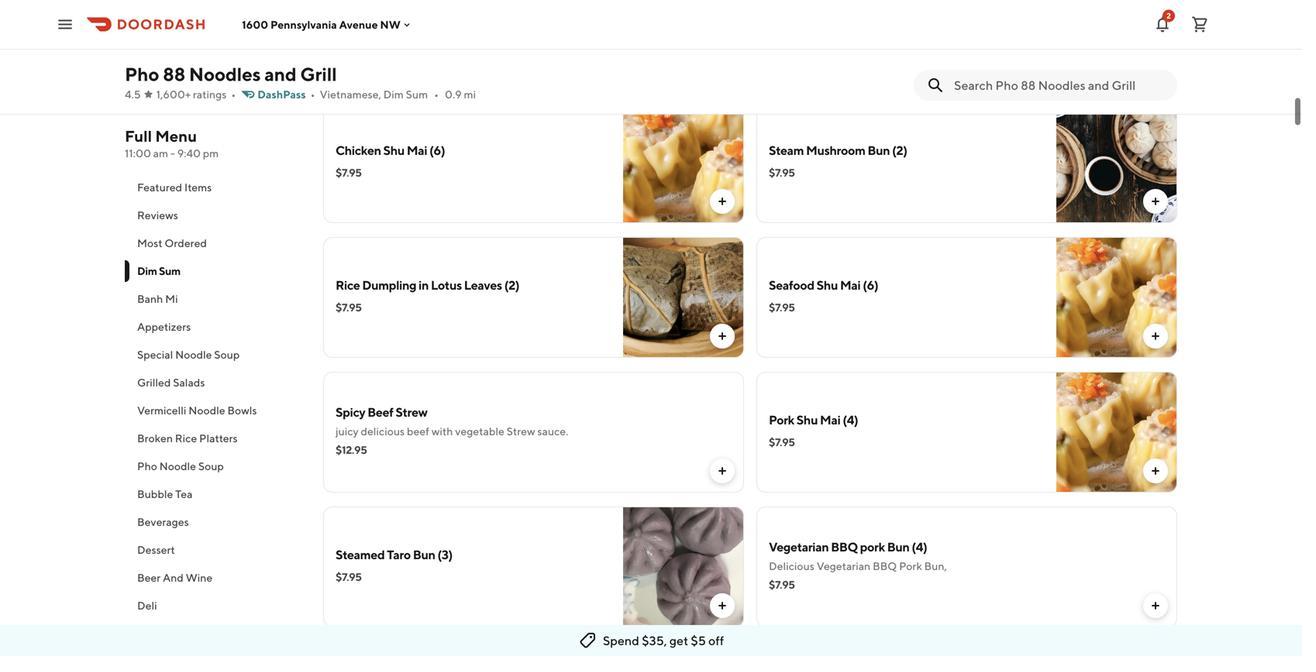 Task type: vqa. For each thing, say whether or not it's contained in the screenshot.
Featuring
no



Task type: describe. For each thing, give the bounding box(es) containing it.
grilled salads
[[137, 376, 205, 389]]

and inside delicious coconut custard filled with rich egg custard inside and warped with sticky rice outside with coconut flakes. great dessert for  little  bite dessert after meal.
[[801, 28, 819, 41]]

broken rice platters
[[137, 432, 238, 445]]

special noodle soup button
[[125, 341, 305, 369]]

beer and wine button
[[125, 565, 305, 592]]

3 • from the left
[[434, 88, 439, 101]]

nw
[[380, 18, 401, 31]]

pork shu mai (4) image
[[1057, 372, 1178, 493]]

egg
[[970, 13, 989, 26]]

wine
[[186, 572, 213, 585]]

leaves
[[464, 278, 502, 293]]

tea
[[175, 488, 193, 501]]

egg
[[336, 8, 358, 23]]

spicy
[[336, 405, 365, 420]]

with up rice
[[926, 13, 947, 26]]

most
[[137, 237, 162, 250]]

delicious
[[361, 425, 405, 438]]

vermicelli noodle bowls
[[137, 404, 257, 417]]

bowls
[[228, 404, 257, 417]]

shu for seafood
[[817, 278, 838, 293]]

egg custard tarts (2) image
[[623, 0, 744, 88]]

sweet coconut custard dumpling (3) image
[[1057, 0, 1178, 88]]

(6) for chicken shu mai (6)
[[430, 143, 445, 158]]

1600 pennsylvania avenue nw button
[[242, 18, 413, 31]]

rice dumpling in lotus leaves (2)
[[336, 278, 520, 293]]

sticky
[[884, 28, 913, 41]]

$7.95 for rice dumpling in lotus leaves (2)
[[336, 301, 362, 314]]

1 horizontal spatial coconut
[[998, 28, 1039, 41]]

reviews
[[137, 209, 178, 222]]

rich
[[950, 13, 968, 26]]

taro
[[387, 548, 411, 563]]

items
[[184, 181, 212, 194]]

$7.95 for seafood shu mai (6)
[[769, 301, 795, 314]]

grill
[[300, 63, 337, 85]]

meal.
[[998, 44, 1024, 57]]

2 dessert from the left
[[934, 44, 970, 57]]

vegetable
[[455, 425, 505, 438]]

pho noodle soup
[[137, 460, 224, 473]]

delicious inside vegetarian bbq pork bun (4) delicious vegetarian bbq pork bun, $7.95
[[769, 560, 815, 573]]

grilled salads button
[[125, 369, 305, 397]]

bite
[[912, 44, 932, 57]]

1 horizontal spatial strew
[[507, 425, 536, 438]]

bun for (2)
[[868, 143, 890, 158]]

banh mi
[[137, 293, 178, 306]]

off
[[709, 634, 724, 649]]

add item to cart image for rice dumpling in lotus leaves (2)
[[717, 330, 729, 343]]

dim sum
[[137, 265, 181, 278]]

0 horizontal spatial sum
[[159, 265, 181, 278]]

-
[[170, 147, 175, 160]]

featured items
[[137, 181, 212, 194]]

(2) for egg custard tarts (2)
[[435, 8, 450, 23]]

with inside spicy beef strew juicy delicious beef  with vegetable  strew sauce. $12.95
[[432, 425, 453, 438]]

1 horizontal spatial sum
[[406, 88, 428, 101]]

11:00
[[125, 147, 151, 160]]

broken
[[137, 432, 173, 445]]

mai for seafood shu mai (6)
[[840, 278, 861, 293]]

full
[[125, 127, 152, 145]]

9:40
[[177, 147, 201, 160]]

in
[[419, 278, 429, 293]]

banh
[[137, 293, 163, 306]]

special
[[137, 349, 173, 361]]

delicious inside delicious coconut custard filled with rich egg custard inside and warped with sticky rice outside with coconut flakes. great dessert for  little  bite dessert after meal.
[[769, 13, 815, 26]]

red bean rice dumpling in lotus leaves  (3) image
[[623, 642, 744, 657]]

beverages button
[[125, 509, 305, 537]]

bubble tea
[[137, 488, 193, 501]]

dashpass
[[258, 88, 306, 101]]

1 dessert from the left
[[833, 44, 870, 57]]

filled
[[899, 13, 924, 26]]

banh mi button
[[125, 285, 305, 313]]

4.5
[[125, 88, 141, 101]]

steam mushroom bun (2) image
[[1057, 102, 1178, 223]]

shu for pork
[[797, 413, 818, 428]]

beer
[[137, 572, 161, 585]]

0 vertical spatial pork
[[769, 413, 795, 428]]

appetizers
[[137, 321, 191, 333]]

steam mushroom bun (2)
[[769, 143, 908, 158]]

pho noodle soup button
[[125, 453, 305, 481]]

(2) for steam mushroom bun (2)
[[893, 143, 908, 158]]

1 vertical spatial vegetarian
[[817, 560, 871, 573]]

dessert
[[137, 544, 175, 557]]

flakes.
[[769, 44, 801, 57]]

and
[[163, 572, 184, 585]]

special noodle soup
[[137, 349, 240, 361]]

pork shu mai (4)
[[769, 413, 859, 428]]

pho 88 noodles and grill
[[125, 63, 337, 85]]

rice dumpling in lotus leaves (2) image
[[623, 237, 744, 358]]

after
[[972, 44, 995, 57]]

1,600+
[[156, 88, 191, 101]]

steamed  taro bun (3) image
[[623, 507, 744, 628]]

0 items, open order cart image
[[1191, 15, 1210, 34]]

pork inside vegetarian bbq pork bun (4) delicious vegetarian bbq pork bun, $7.95
[[900, 560, 923, 573]]

(3)
[[438, 548, 453, 563]]

beverages
[[137, 516, 189, 529]]

most ordered
[[137, 237, 207, 250]]

platters
[[199, 432, 238, 445]]

$12.95
[[336, 444, 367, 457]]

mai for pork shu mai (4)
[[820, 413, 841, 428]]

1,600+ ratings •
[[156, 88, 236, 101]]

mi
[[165, 293, 178, 306]]

vermicelli noodle bowls button
[[125, 397, 305, 425]]

seafood shu mai (6) image
[[1057, 237, 1178, 358]]

vegetarian bbq pork bun (4) delicious vegetarian bbq pork bun, $7.95
[[769, 540, 947, 592]]

ordered
[[165, 237, 207, 250]]

vietnamese, dim sum • 0.9 mi
[[320, 88, 476, 101]]

1600 pennsylvania avenue nw
[[242, 18, 401, 31]]

rice
[[915, 28, 933, 41]]

egg custard tarts (2)
[[336, 8, 450, 23]]

0 horizontal spatial and
[[264, 63, 297, 85]]

2
[[1167, 11, 1172, 20]]



Task type: locate. For each thing, give the bounding box(es) containing it.
coconut up meal.
[[998, 28, 1039, 41]]

1 vertical spatial rice
[[175, 432, 197, 445]]

1 delicious from the top
[[769, 13, 815, 26]]

little
[[888, 44, 910, 57]]

0 horizontal spatial coconut
[[817, 13, 858, 26]]

pork
[[860, 540, 885, 555]]

0 vertical spatial and
[[801, 28, 819, 41]]

rice
[[336, 278, 360, 293], [175, 432, 197, 445]]

1 horizontal spatial and
[[801, 28, 819, 41]]

spend
[[603, 634, 640, 649]]

add item to cart image for steamed  taro bun (3)
[[717, 600, 729, 613]]

0 horizontal spatial dim
[[137, 265, 157, 278]]

steamed
[[336, 548, 385, 563]]

soup
[[214, 349, 240, 361], [198, 460, 224, 473]]

1 horizontal spatial (6)
[[863, 278, 879, 293]]

get
[[670, 634, 689, 649]]

1 vertical spatial (4)
[[912, 540, 928, 555]]

dessert
[[833, 44, 870, 57], [934, 44, 970, 57]]

(4)
[[843, 413, 859, 428], [912, 540, 928, 555]]

0 vertical spatial pho
[[125, 63, 159, 85]]

bun inside vegetarian bbq pork bun (4) delicious vegetarian bbq pork bun, $7.95
[[888, 540, 910, 555]]

sauce.
[[538, 425, 569, 438]]

1 vertical spatial sum
[[159, 265, 181, 278]]

vegetarian left pork
[[769, 540, 829, 555]]

pho down broken
[[137, 460, 157, 473]]

1 vertical spatial and
[[264, 63, 297, 85]]

deli
[[137, 600, 157, 613]]

bbq
[[831, 540, 858, 555], [873, 560, 897, 573]]

1 horizontal spatial pork
[[900, 560, 923, 573]]

with
[[926, 13, 947, 26], [860, 28, 882, 41], [974, 28, 996, 41], [432, 425, 453, 438]]

noodle inside button
[[175, 349, 212, 361]]

1600
[[242, 18, 268, 31]]

0 vertical spatial strew
[[396, 405, 428, 420]]

2 vertical spatial (2)
[[504, 278, 520, 293]]

rice inside button
[[175, 432, 197, 445]]

1 vertical spatial dim
[[137, 265, 157, 278]]

1 horizontal spatial bbq
[[873, 560, 897, 573]]

steam
[[769, 143, 804, 158]]

noodle inside "button"
[[159, 460, 196, 473]]

beef
[[407, 425, 430, 438]]

1 vertical spatial bbq
[[873, 560, 897, 573]]

am
[[153, 147, 168, 160]]

spicy beef strew juicy delicious beef  with vegetable  strew sauce. $12.95
[[336, 405, 569, 457]]

0 vertical spatial rice
[[336, 278, 360, 293]]

dessert button
[[125, 537, 305, 565]]

0 vertical spatial sum
[[406, 88, 428, 101]]

1 horizontal spatial rice
[[336, 278, 360, 293]]

noodle up salads on the left bottom
[[175, 349, 212, 361]]

featured
[[137, 181, 182, 194]]

soup for special noodle soup
[[214, 349, 240, 361]]

soup inside pho noodle soup "button"
[[198, 460, 224, 473]]

beer and wine
[[137, 572, 213, 585]]

rice up pho noodle soup
[[175, 432, 197, 445]]

coconut up warped
[[817, 13, 858, 26]]

noodle for vermicelli
[[189, 404, 225, 417]]

1 vertical spatial delicious
[[769, 560, 815, 573]]

1 • from the left
[[231, 88, 236, 101]]

0 vertical spatial (6)
[[430, 143, 445, 158]]

custard right egg in the top of the page
[[991, 13, 1028, 26]]

0 horizontal spatial (2)
[[435, 8, 450, 23]]

1 vertical spatial coconut
[[998, 28, 1039, 41]]

with right beef
[[432, 425, 453, 438]]

0 vertical spatial coconut
[[817, 13, 858, 26]]

• down pho 88 noodles and grill
[[231, 88, 236, 101]]

2 vertical spatial noodle
[[159, 460, 196, 473]]

spend $35, get $5 off
[[603, 634, 724, 649]]

0 vertical spatial delicious
[[769, 13, 815, 26]]

noodle down grilled salads button
[[189, 404, 225, 417]]

bubble tea button
[[125, 481, 305, 509]]

2 vertical spatial mai
[[820, 413, 841, 428]]

shu
[[383, 143, 405, 158], [817, 278, 838, 293], [797, 413, 818, 428]]

• down grill on the left of the page
[[311, 88, 315, 101]]

ratings
[[193, 88, 227, 101]]

most ordered button
[[125, 230, 305, 257]]

0 horizontal spatial dessert
[[833, 44, 870, 57]]

noodle inside button
[[189, 404, 225, 417]]

lotus
[[431, 278, 462, 293]]

0 horizontal spatial (4)
[[843, 413, 859, 428]]

1 horizontal spatial •
[[311, 88, 315, 101]]

notification bell image
[[1154, 15, 1172, 34]]

avenue
[[339, 18, 378, 31]]

1 vertical spatial shu
[[817, 278, 838, 293]]

(2) right tarts
[[435, 8, 450, 23]]

chicken shu mai (6)
[[336, 143, 445, 158]]

chicken shu mai (6) image
[[623, 102, 744, 223]]

dessert down warped
[[833, 44, 870, 57]]

$7.95 for steamed  taro bun (3)
[[336, 571, 362, 584]]

warped
[[821, 28, 858, 41]]

coconut
[[817, 13, 858, 26], [998, 28, 1039, 41]]

pho for pho noodle soup
[[137, 460, 157, 473]]

pho up 4.5
[[125, 63, 159, 85]]

delicious coconut custard filled with rich egg custard inside and warped with sticky rice outside with coconut flakes. great dessert for  little  bite dessert after meal.
[[769, 13, 1039, 57]]

bun right mushroom
[[868, 143, 890, 158]]

$7.95 for pork shu mai (4)
[[769, 436, 795, 449]]

1 vertical spatial strew
[[507, 425, 536, 438]]

rice left dumpling
[[336, 278, 360, 293]]

0 vertical spatial vegetarian
[[769, 540, 829, 555]]

soup inside the special noodle soup button
[[214, 349, 240, 361]]

1 horizontal spatial dim
[[384, 88, 404, 101]]

custard
[[860, 13, 897, 26], [991, 13, 1028, 26]]

1 vertical spatial pho
[[137, 460, 157, 473]]

0 vertical spatial (4)
[[843, 413, 859, 428]]

dessert down outside
[[934, 44, 970, 57]]

pho for pho 88 noodles and grill
[[125, 63, 159, 85]]

dim down most
[[137, 265, 157, 278]]

1 horizontal spatial (2)
[[504, 278, 520, 293]]

$7.95 inside vegetarian bbq pork bun (4) delicious vegetarian bbq pork bun, $7.95
[[769, 579, 795, 592]]

soup down appetizers button
[[214, 349, 240, 361]]

noodle for special
[[175, 349, 212, 361]]

$7.95
[[769, 47, 795, 60], [336, 166, 362, 179], [769, 166, 795, 179], [336, 301, 362, 314], [769, 301, 795, 314], [769, 436, 795, 449], [336, 571, 362, 584], [769, 579, 795, 592]]

(6) for seafood shu mai (6)
[[863, 278, 879, 293]]

dumpling
[[362, 278, 417, 293]]

soup for pho noodle soup
[[198, 460, 224, 473]]

0 vertical spatial (2)
[[435, 8, 450, 23]]

open menu image
[[56, 15, 74, 34]]

0 vertical spatial bbq
[[831, 540, 858, 555]]

0 vertical spatial soup
[[214, 349, 240, 361]]

pork
[[769, 413, 795, 428], [900, 560, 923, 573]]

0 vertical spatial mai
[[407, 143, 427, 158]]

strew up beef
[[396, 405, 428, 420]]

2 delicious from the top
[[769, 560, 815, 573]]

sum up the mi
[[159, 265, 181, 278]]

for
[[872, 44, 885, 57]]

1 vertical spatial mai
[[840, 278, 861, 293]]

bun for (3)
[[413, 548, 435, 563]]

mi
[[464, 88, 476, 101]]

0 horizontal spatial (6)
[[430, 143, 445, 158]]

grilled
[[137, 376, 171, 389]]

0 horizontal spatial rice
[[175, 432, 197, 445]]

noodle up tea
[[159, 460, 196, 473]]

salads
[[173, 376, 205, 389]]

$5
[[691, 634, 706, 649]]

menu
[[155, 127, 197, 145]]

bbq left pork
[[831, 540, 858, 555]]

2 vertical spatial shu
[[797, 413, 818, 428]]

add item to cart image for pork shu mai (4)
[[1150, 465, 1162, 478]]

dim right vietnamese,
[[384, 88, 404, 101]]

reviews button
[[125, 202, 305, 230]]

bun left (3)
[[413, 548, 435, 563]]

bbq down pork
[[873, 560, 897, 573]]

(2) right mushroom
[[893, 143, 908, 158]]

deli button
[[125, 592, 305, 620]]

add item to cart image for seafood shu mai (6)
[[1150, 330, 1162, 343]]

2 horizontal spatial (2)
[[893, 143, 908, 158]]

(4) inside vegetarian bbq pork bun (4) delicious vegetarian bbq pork bun, $7.95
[[912, 540, 928, 555]]

with up the for
[[860, 28, 882, 41]]

1 vertical spatial soup
[[198, 460, 224, 473]]

steamed  taro bun (3)
[[336, 548, 453, 563]]

0 horizontal spatial pork
[[769, 413, 795, 428]]

Item Search search field
[[955, 77, 1166, 94]]

mai for chicken shu mai (6)
[[407, 143, 427, 158]]

vermicelli
[[137, 404, 186, 417]]

outside
[[935, 28, 972, 41]]

custard
[[360, 8, 404, 23]]

noodle
[[175, 349, 212, 361], [189, 404, 225, 417], [159, 460, 196, 473]]

(2) right leaves at left top
[[504, 278, 520, 293]]

$7.95 for chicken shu mai (6)
[[336, 166, 362, 179]]

add item to cart image
[[1150, 60, 1162, 73], [717, 330, 729, 343], [1150, 330, 1162, 343], [1150, 465, 1162, 478], [717, 600, 729, 613]]

• left 0.9
[[434, 88, 439, 101]]

•
[[231, 88, 236, 101], [311, 88, 315, 101], [434, 88, 439, 101]]

dashpass •
[[258, 88, 315, 101]]

0 horizontal spatial •
[[231, 88, 236, 101]]

0 horizontal spatial strew
[[396, 405, 428, 420]]

noodles
[[189, 63, 261, 85]]

juicy
[[336, 425, 359, 438]]

vegetarian down pork
[[817, 560, 871, 573]]

pennsylvania
[[271, 18, 337, 31]]

shu for chicken
[[383, 143, 405, 158]]

and up dashpass
[[264, 63, 297, 85]]

0 vertical spatial dim
[[384, 88, 404, 101]]

dim
[[384, 88, 404, 101], [137, 265, 157, 278]]

full menu 11:00 am - 9:40 pm
[[125, 127, 219, 160]]

2 horizontal spatial •
[[434, 88, 439, 101]]

bun,
[[925, 560, 947, 573]]

with up after
[[974, 28, 996, 41]]

$7.95 for steam mushroom bun (2)
[[769, 166, 795, 179]]

tarts
[[406, 8, 433, 23]]

1 horizontal spatial custard
[[991, 13, 1028, 26]]

inside
[[769, 28, 798, 41]]

add item to cart image
[[717, 195, 729, 208], [1150, 195, 1162, 208], [717, 465, 729, 478], [1150, 600, 1162, 613]]

1 horizontal spatial (4)
[[912, 540, 928, 555]]

2 • from the left
[[311, 88, 315, 101]]

0 vertical spatial shu
[[383, 143, 405, 158]]

1 horizontal spatial dessert
[[934, 44, 970, 57]]

pho inside "button"
[[137, 460, 157, 473]]

bubble
[[137, 488, 173, 501]]

0 horizontal spatial bbq
[[831, 540, 858, 555]]

2 custard from the left
[[991, 13, 1028, 26]]

strew
[[396, 405, 428, 420], [507, 425, 536, 438]]

0 horizontal spatial custard
[[860, 13, 897, 26]]

soup down broken rice platters button
[[198, 460, 224, 473]]

1 vertical spatial (6)
[[863, 278, 879, 293]]

custard up sticky
[[860, 13, 897, 26]]

$35,
[[642, 634, 667, 649]]

1 vertical spatial pork
[[900, 560, 923, 573]]

and up great at right
[[801, 28, 819, 41]]

0 vertical spatial noodle
[[175, 349, 212, 361]]

chicken
[[336, 143, 381, 158]]

pho
[[125, 63, 159, 85], [137, 460, 157, 473]]

bun right pork
[[888, 540, 910, 555]]

1 vertical spatial noodle
[[189, 404, 225, 417]]

1 vertical spatial (2)
[[893, 143, 908, 158]]

1 custard from the left
[[860, 13, 897, 26]]

noodle for pho
[[159, 460, 196, 473]]

sum left 0.9
[[406, 88, 428, 101]]

mai
[[407, 143, 427, 158], [840, 278, 861, 293], [820, 413, 841, 428]]

strew left sauce. on the left bottom of the page
[[507, 425, 536, 438]]



